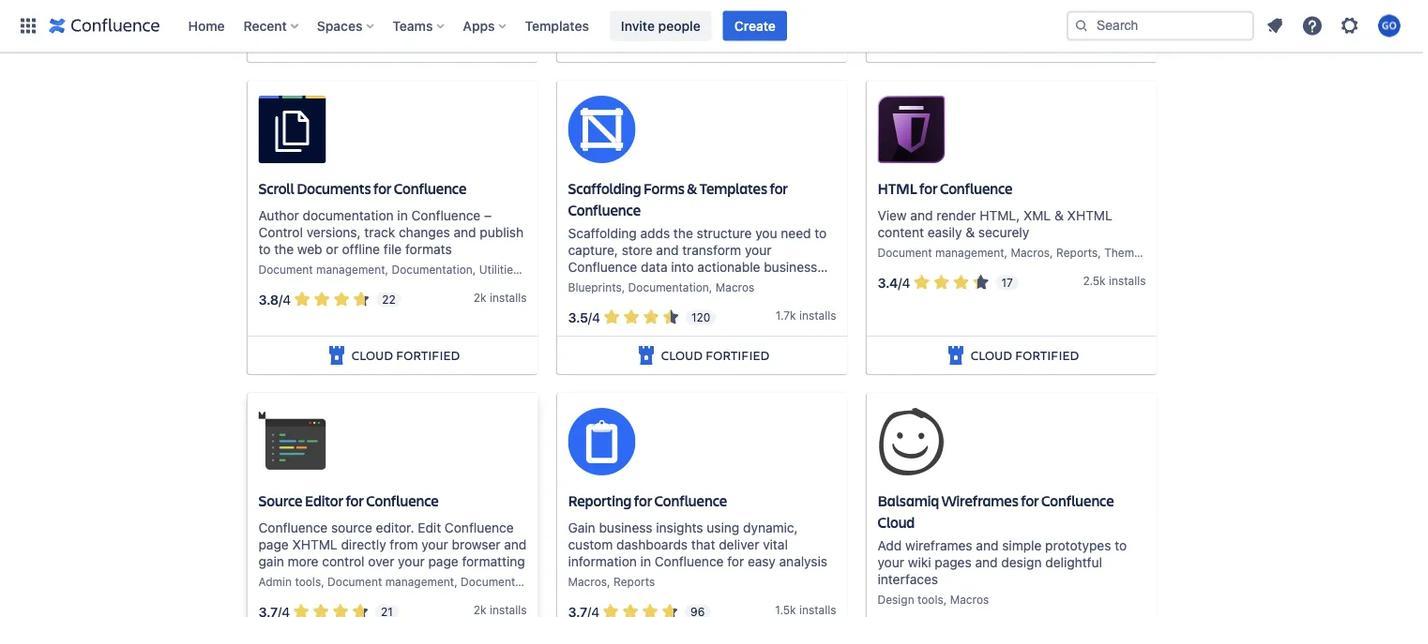 Task type: vqa. For each thing, say whether or not it's contained in the screenshot.
3.8 / 4
yes



Task type: describe. For each thing, give the bounding box(es) containing it.
s for scroll documents for confluence
[[521, 291, 527, 305]]

reporting for confluence image
[[568, 408, 636, 476]]

reporting for confluence
[[568, 491, 727, 511]]

for inside gain business insights using dynamic, custom dashboards that deliver vital information in confluence for easy analysis macros , reports
[[727, 554, 744, 570]]

author documentation in confluence – control versions, track changes and publish to the web or offline file formats document management , documentation , utilities , workflow
[[259, 208, 575, 276]]

securely
[[979, 225, 1030, 240]]

admin
[[259, 576, 292, 589]]

publish
[[480, 225, 524, 240]]

/ for html for confluence
[[898, 275, 902, 290]]

appswitcher icon image
[[17, 15, 39, 37]]

management inside author documentation in confluence – control versions, track changes and publish to the web or offline file formats document management , documentation , utilities , workflow
[[316, 263, 385, 276]]

design
[[878, 594, 915, 607]]

source
[[259, 491, 303, 511]]

–
[[484, 208, 492, 223]]

pages
[[935, 555, 972, 571]]

versions,
[[307, 225, 361, 240]]

home
[[188, 18, 225, 33]]

vital
[[763, 537, 788, 553]]

templates inside scaffolding forms & templates for confluence
[[700, 179, 768, 199]]

macros inside add wireframes and simple prototypes to your wiki pages and design delightful interfaces design tools , macros
[[950, 594, 989, 607]]

reporting
[[568, 491, 632, 511]]

2k for source editor for confluence
[[474, 604, 487, 617]]

& left styles
[[1150, 246, 1158, 260]]

macros down actionable
[[716, 281, 755, 294]]

themes
[[1105, 246, 1147, 260]]

templates inside global element
[[525, 18, 589, 33]]

install for scaffolding forms & templates for confluence
[[799, 309, 831, 323]]

3.8
[[259, 292, 279, 307]]

wireframes
[[942, 491, 1019, 511]]

, down xml
[[1050, 246, 1053, 260]]

and inside author documentation in confluence – control versions, track changes and publish to the web or offline file formats document management , documentation , utilities , workflow
[[454, 225, 476, 240]]

delightful
[[1046, 555, 1103, 571]]

source
[[331, 520, 372, 536]]

install for html for confluence
[[1109, 275, 1140, 288]]

html
[[878, 179, 917, 199]]

interfaces
[[878, 572, 938, 588]]

confluence inside gain business insights using dynamic, custom dashboards that deliver vital information in confluence for easy analysis macros , reports
[[655, 554, 724, 570]]

xhtml for for
[[292, 537, 338, 553]]

business inside gain business insights using dynamic, custom dashboards that deliver vital information in confluence for easy analysis macros , reports
[[599, 520, 653, 536]]

the inside author documentation in confluence – control versions, track changes and publish to the web or offline file formats document management , documentation , utilities , workflow
[[274, 242, 294, 257]]

simple
[[1002, 538, 1042, 554]]

scaffolding for scaffolding adds the structure you need to capture, store and transform your confluence data into actionable business insights
[[568, 226, 637, 241]]

, down actionable
[[709, 281, 713, 294]]

into
[[671, 260, 694, 275]]

documentation inside "confluence source editor. edit confluence page xhtml directly from your browser and gain more control over your page formatting admin tools , document management , documentation"
[[461, 576, 542, 589]]

transform
[[682, 243, 741, 258]]

Search field
[[1067, 11, 1255, 41]]

for right html on the right of the page
[[920, 179, 938, 199]]

spaces
[[317, 18, 363, 33]]

gain
[[259, 554, 284, 570]]

capture,
[[568, 243, 618, 258]]

invite people
[[621, 18, 701, 33]]

changes
[[399, 225, 450, 240]]

s for scaffolding forms & templates for confluence
[[831, 309, 837, 323]]

tools inside add wireframes and simple prototypes to your wiki pages and design delightful interfaces design tools , macros
[[918, 594, 944, 607]]

3.4
[[878, 275, 898, 290]]

s for html for confluence
[[1140, 275, 1146, 288]]

xml
[[1024, 208, 1051, 223]]

and left simple
[[976, 538, 999, 554]]

using
[[707, 520, 740, 536]]

templates link
[[519, 11, 595, 41]]

formats
[[405, 242, 452, 257]]

directly
[[341, 537, 386, 553]]

gain business insights using dynamic, custom dashboards that deliver vital information in confluence for easy analysis macros , reports
[[568, 520, 828, 589]]

help icon image
[[1302, 15, 1324, 37]]

2k install s for source editor for confluence
[[474, 604, 527, 617]]

management inside view and render html, xml & xhtml content easily & securely document management , macros , reports , themes & styles
[[936, 246, 1005, 260]]

insights inside gain business insights using dynamic, custom dashboards that deliver vital information in confluence for easy analysis macros , reports
[[656, 520, 703, 536]]

1.7k install s
[[776, 309, 837, 323]]

dynamic,
[[743, 520, 798, 536]]

html,
[[980, 208, 1020, 223]]

workflow
[[526, 263, 575, 276]]

custom
[[568, 537, 613, 553]]

17
[[1002, 276, 1013, 289]]

cloud fortified for html for confluence cloud fortified app badge icon
[[971, 347, 1079, 364]]

scaffolding for scaffolding forms & templates for confluence
[[568, 179, 641, 199]]

macros inside gain business insights using dynamic, custom dashboards that deliver vital information in confluence for easy analysis macros , reports
[[568, 576, 607, 589]]

, inside add wireframes and simple prototypes to your wiki pages and design delightful interfaces design tools , macros
[[944, 594, 947, 607]]

3.5 / 4
[[568, 310, 600, 325]]

web
[[297, 242, 322, 257]]

and inside "confluence source editor. edit confluence page xhtml directly from your browser and gain more control over your page formatting admin tools , document management , documentation"
[[504, 537, 527, 553]]

blueprints
[[568, 281, 622, 294]]

s for reporting for confluence
[[831, 604, 837, 617]]

teams
[[393, 18, 433, 33]]

your down from
[[398, 554, 425, 570]]

and right pages
[[975, 555, 998, 571]]

adds
[[640, 226, 670, 241]]

your inside scaffolding adds the structure you need to capture, store and transform your confluence data into actionable business insights
[[745, 243, 772, 258]]

spaces button
[[311, 11, 381, 41]]

search image
[[1074, 18, 1089, 33]]

apps button
[[457, 11, 514, 41]]

add wireframes and simple prototypes to your wiki pages and design delightful interfaces design tools , macros
[[878, 538, 1127, 607]]

design
[[1002, 555, 1042, 571]]

view and render html, xml & xhtml content easily & securely document management , macros , reports , themes & styles
[[878, 208, 1192, 260]]

/ for scaffolding forms & templates for confluence
[[588, 310, 592, 325]]

1.5k install s
[[775, 604, 837, 617]]

, down 'control' on the bottom of the page
[[321, 576, 324, 589]]

source editor for confluence image
[[259, 408, 326, 476]]

, down 'securely'
[[1005, 246, 1008, 260]]

documentation inside author documentation in confluence – control versions, track changes and publish to the web or offline file formats document management , documentation , utilities , workflow
[[392, 263, 473, 276]]

information
[[568, 554, 637, 570]]

render
[[937, 208, 976, 223]]

, inside gain business insights using dynamic, custom dashboards that deliver vital information in confluence for easy analysis macros , reports
[[607, 576, 611, 589]]

create
[[734, 18, 776, 33]]

install for scroll documents for confluence
[[490, 291, 521, 305]]

2.5k install s
[[1083, 275, 1146, 288]]

your down edit
[[422, 537, 448, 553]]

, down store
[[622, 281, 625, 294]]

store
[[622, 243, 653, 258]]

editor.
[[376, 520, 414, 536]]

scaffolding adds the structure you need to capture, store and transform your confluence data into actionable business insights
[[568, 226, 827, 292]]

3.8 / 4
[[259, 292, 291, 307]]

2k install s for scroll documents for confluence
[[474, 291, 527, 305]]

confluence inside scaffolding adds the structure you need to capture, store and transform your confluence data into actionable business insights
[[568, 260, 637, 275]]

cloud for html for confluence cloud fortified app badge icon
[[971, 347, 1012, 364]]

for up documentation
[[373, 179, 392, 199]]

to inside scaffolding adds the structure you need to capture, store and transform your confluence data into actionable business insights
[[815, 226, 827, 241]]

need
[[781, 226, 811, 241]]

the inside scaffolding adds the structure you need to capture, store and transform your confluence data into actionable business insights
[[674, 226, 693, 241]]

control
[[259, 225, 303, 240]]

documentation
[[303, 208, 394, 223]]

1.7k
[[776, 309, 796, 323]]

view
[[878, 208, 907, 223]]

scaffolding forms & templates for confluence image
[[568, 96, 636, 163]]

to inside add wireframes and simple prototypes to your wiki pages and design delightful interfaces design tools , macros
[[1115, 538, 1127, 554]]

recent
[[244, 18, 287, 33]]

wiki
[[908, 555, 931, 571]]

cloud fortified for cloud fortified app badge image
[[352, 34, 460, 52]]

people
[[658, 18, 701, 33]]

prototypes
[[1045, 538, 1111, 554]]

notification icon image
[[1264, 15, 1287, 37]]

from
[[390, 537, 418, 553]]

utilities
[[479, 263, 519, 276]]

0 horizontal spatial page
[[259, 537, 289, 553]]

banner containing home
[[0, 0, 1424, 53]]



Task type: locate. For each thing, give the bounding box(es) containing it.
4
[[902, 275, 911, 290], [283, 292, 291, 307], [592, 310, 600, 325]]

banner
[[0, 0, 1424, 53]]

, left themes
[[1098, 246, 1101, 260]]

document
[[878, 246, 932, 260], [259, 263, 313, 276], [328, 576, 382, 589]]

fortified for html for confluence cloud fortified app badge icon
[[1015, 347, 1079, 364]]

/ down content
[[898, 275, 902, 290]]

1 horizontal spatial document
[[328, 576, 382, 589]]

insights inside scaffolding adds the structure you need to capture, store and transform your confluence data into actionable business insights
[[568, 277, 615, 292]]

0 horizontal spatial the
[[274, 242, 294, 257]]

easy
[[748, 554, 776, 570]]

1 horizontal spatial reports
[[1057, 246, 1098, 260]]

0 vertical spatial templates
[[525, 18, 589, 33]]

2.5k
[[1083, 275, 1106, 288]]

0 vertical spatial /
[[898, 275, 902, 290]]

1 vertical spatial documentation
[[628, 281, 709, 294]]

cloud for cloud fortified app badge image
[[352, 34, 393, 52]]

install down utilities
[[490, 291, 521, 305]]

dashboards
[[617, 537, 688, 553]]

1 vertical spatial templates
[[700, 179, 768, 199]]

0 vertical spatial 2k install s
[[474, 291, 527, 305]]

, down browser
[[454, 576, 458, 589]]

0 vertical spatial xhtml
[[1068, 208, 1113, 223]]

in up changes at top
[[397, 208, 408, 223]]

page down edit
[[428, 554, 459, 570]]

html for confluence image
[[878, 96, 945, 163]]

1 horizontal spatial to
[[815, 226, 827, 241]]

to down control
[[259, 242, 271, 257]]

document inside view and render html, xml & xhtml content easily & securely document management , macros , reports , themes & styles
[[878, 246, 932, 260]]

recent button
[[238, 11, 306, 41]]

balsamiq wireframes for confluence cloud image
[[878, 408, 945, 476]]

1 vertical spatial management
[[316, 263, 385, 276]]

install for source editor for confluence
[[490, 604, 521, 617]]

xhtml for confluence
[[1068, 208, 1113, 223]]

s right 1.5k
[[831, 604, 837, 617]]

business up dashboards
[[599, 520, 653, 536]]

1 scaffolding from the top
[[568, 179, 641, 199]]

0 vertical spatial scaffolding
[[568, 179, 641, 199]]

0 vertical spatial 4
[[902, 275, 911, 290]]

0 vertical spatial page
[[259, 537, 289, 553]]

0 horizontal spatial /
[[279, 292, 283, 307]]

0 horizontal spatial document
[[259, 263, 313, 276]]

insights up that
[[656, 520, 703, 536]]

you
[[756, 226, 777, 241]]

2 2k install s from the top
[[474, 604, 527, 617]]

and up formatting
[[504, 537, 527, 553]]

for right reporting at bottom left
[[634, 491, 652, 511]]

1 vertical spatial 2k
[[474, 604, 487, 617]]

2k down formatting
[[474, 604, 487, 617]]

and down adds
[[656, 243, 679, 258]]

in down dashboards
[[641, 554, 651, 570]]

cloud
[[352, 34, 393, 52], [661, 34, 703, 52], [971, 34, 1012, 52], [352, 347, 393, 364], [661, 347, 703, 364], [971, 347, 1012, 364]]

reports inside view and render html, xml & xhtml content easily & securely document management , macros , reports , themes & styles
[[1057, 246, 1098, 260]]

documentation down formatting
[[461, 576, 542, 589]]

for
[[373, 179, 392, 199], [770, 179, 788, 199], [920, 179, 938, 199], [346, 491, 364, 511], [634, 491, 652, 511], [1021, 491, 1039, 511], [727, 554, 744, 570]]

invite people button
[[610, 11, 712, 41]]

cloud fortified app badge image
[[325, 32, 348, 55]]

1 2k from the top
[[474, 291, 487, 305]]

s down themes
[[1140, 275, 1146, 288]]

120
[[691, 311, 711, 324]]

macros down 'securely'
[[1011, 246, 1050, 260]]

the
[[674, 226, 693, 241], [274, 242, 294, 257]]

control
[[322, 554, 365, 570]]

, left workflow
[[519, 263, 523, 276]]

confluence source editor. edit confluence page xhtml directly from your browser and gain more control over your page formatting admin tools , document management , documentation
[[259, 520, 542, 589]]

the right adds
[[674, 226, 693, 241]]

2k
[[474, 291, 487, 305], [474, 604, 487, 617]]

0 horizontal spatial xhtml
[[292, 537, 338, 553]]

1 vertical spatial in
[[641, 554, 651, 570]]

2 vertical spatial management
[[385, 576, 454, 589]]

xhtml up "more" on the bottom of the page
[[292, 537, 338, 553]]

cloud for scroll documents for confluence's cloud fortified app badge icon
[[352, 347, 393, 364]]

1 horizontal spatial business
[[764, 260, 818, 275]]

or
[[326, 242, 338, 257]]

xhtml up themes
[[1068, 208, 1113, 223]]

0 horizontal spatial 4
[[283, 292, 291, 307]]

cloud fortified app badge image for scaffolding forms & templates for confluence
[[635, 345, 658, 367]]

2 vertical spatial documentation
[[461, 576, 542, 589]]

&
[[687, 179, 697, 199], [1055, 208, 1064, 223], [966, 225, 975, 240], [1150, 246, 1158, 260]]

2k for scroll documents for confluence
[[474, 291, 487, 305]]

s for source editor for confluence
[[521, 604, 527, 617]]

, down file
[[385, 263, 389, 276]]

2 vertical spatial document
[[328, 576, 382, 589]]

install right '1.7k'
[[799, 309, 831, 323]]

0 vertical spatial reports
[[1057, 246, 1098, 260]]

0 horizontal spatial tools
[[295, 576, 321, 589]]

file
[[384, 242, 402, 257]]

and inside scaffolding adds the structure you need to capture, store and transform your confluence data into actionable business insights
[[656, 243, 679, 258]]

install down themes
[[1109, 275, 1140, 288]]

1 horizontal spatial 4
[[592, 310, 600, 325]]

2 vertical spatial 4
[[592, 310, 600, 325]]

scaffolding inside scaffolding adds the structure you need to capture, store and transform your confluence data into actionable business insights
[[568, 226, 637, 241]]

confluence inside author documentation in confluence – control versions, track changes and publish to the web or offline file formats document management , documentation , utilities , workflow
[[412, 208, 481, 223]]

your down "add"
[[878, 555, 905, 571]]

your
[[745, 243, 772, 258], [422, 537, 448, 553], [398, 554, 425, 570], [878, 555, 905, 571]]

1 vertical spatial insights
[[656, 520, 703, 536]]

home link
[[183, 11, 230, 41]]

deliver
[[719, 537, 760, 553]]

gain
[[568, 520, 596, 536]]

& right xml
[[1055, 208, 1064, 223]]

management
[[936, 246, 1005, 260], [316, 263, 385, 276], [385, 576, 454, 589]]

/ for scroll documents for confluence
[[279, 292, 283, 307]]

0 vertical spatial in
[[397, 208, 408, 223]]

2 horizontal spatial 4
[[902, 275, 911, 290]]

business
[[764, 260, 818, 275], [599, 520, 653, 536]]

s down workflow
[[521, 291, 527, 305]]

document down 'control' on the bottom of the page
[[328, 576, 382, 589]]

confluence inside scaffolding forms & templates for confluence
[[568, 200, 641, 220]]

management down 'easily'
[[936, 246, 1005, 260]]

business down need
[[764, 260, 818, 275]]

1 vertical spatial reports
[[614, 576, 655, 589]]

invite
[[621, 18, 655, 33]]

management down from
[[385, 576, 454, 589]]

confluence inside the balsamiq wireframes for confluence cloud
[[1042, 491, 1114, 511]]

settings icon image
[[1339, 15, 1362, 37]]

global element
[[11, 0, 1063, 52]]

& right forms
[[687, 179, 697, 199]]

2 2k from the top
[[474, 604, 487, 617]]

to right need
[[815, 226, 827, 241]]

cloud fortified down 17
[[971, 347, 1079, 364]]

0 vertical spatial document
[[878, 246, 932, 260]]

and up content
[[911, 208, 933, 223]]

1 horizontal spatial xhtml
[[1068, 208, 1113, 223]]

2 horizontal spatial document
[[878, 246, 932, 260]]

tools inside "confluence source editor. edit confluence page xhtml directly from your browser and gain more control over your page formatting admin tools , document management , documentation"
[[295, 576, 321, 589]]

install right 1.5k
[[799, 604, 831, 617]]

xhtml
[[1068, 208, 1113, 223], [292, 537, 338, 553]]

in inside gain business insights using dynamic, custom dashboards that deliver vital information in confluence for easy analysis macros , reports
[[641, 554, 651, 570]]

4 right 3.4
[[902, 275, 911, 290]]

balsamiq
[[878, 491, 939, 511]]

structure
[[697, 226, 752, 241]]

0 horizontal spatial business
[[599, 520, 653, 536]]

the down control
[[274, 242, 294, 257]]

1 vertical spatial 2k install s
[[474, 604, 527, 617]]

install down formatting
[[490, 604, 521, 617]]

2k install s down utilities
[[474, 291, 527, 305]]

documentation down into
[[628, 281, 709, 294]]

s down formatting
[[521, 604, 527, 617]]

editor
[[305, 491, 343, 511]]

1 vertical spatial /
[[279, 292, 283, 307]]

/ down 'blueprints'
[[588, 310, 592, 325]]

documents
[[297, 179, 371, 199]]

create link
[[723, 11, 787, 41]]

1.5k
[[775, 604, 796, 617]]

0 horizontal spatial to
[[259, 242, 271, 257]]

to right prototypes
[[1115, 538, 1127, 554]]

1 vertical spatial xhtml
[[292, 537, 338, 553]]

reports
[[1057, 246, 1098, 260], [614, 576, 655, 589]]

insights down capture,
[[568, 277, 615, 292]]

templates right apps popup button
[[525, 18, 589, 33]]

0 vertical spatial 2k
[[474, 291, 487, 305]]

s
[[1140, 275, 1146, 288], [521, 291, 527, 305], [831, 309, 837, 323], [521, 604, 527, 617], [831, 604, 837, 617]]

4 for html for confluence
[[902, 275, 911, 290]]

2k install s
[[474, 291, 527, 305], [474, 604, 527, 617]]

1 vertical spatial document
[[259, 263, 313, 276]]

documentation
[[392, 263, 473, 276], [628, 281, 709, 294], [461, 576, 542, 589]]

reports up the 2.5k
[[1057, 246, 1098, 260]]

edit
[[418, 520, 441, 536]]

xhtml inside view and render html, xml & xhtml content easily & securely document management , macros , reports , themes & styles
[[1068, 208, 1113, 223]]

install for reporting for confluence
[[799, 604, 831, 617]]

/ down control
[[279, 292, 283, 307]]

management down "offline"
[[316, 263, 385, 276]]

cloud fortified down teams
[[352, 34, 460, 52]]

source editor for confluence
[[259, 491, 439, 511]]

in
[[397, 208, 408, 223], [641, 554, 651, 570]]

cloud fortified app badge image for scroll documents for confluence
[[325, 345, 348, 367]]

scroll documents for confluence
[[259, 179, 467, 199]]

1 horizontal spatial tools
[[918, 594, 944, 607]]

cloud fortified down people
[[661, 34, 770, 52]]

0 horizontal spatial in
[[397, 208, 408, 223]]

fortified for cloud fortified app badge icon related to scaffolding forms & templates for confluence
[[706, 347, 770, 364]]

, down information at the left of the page
[[607, 576, 611, 589]]

, down pages
[[944, 594, 947, 607]]

1 horizontal spatial in
[[641, 554, 651, 570]]

html for confluence
[[878, 179, 1013, 199]]

xhtml inside "confluence source editor. edit confluence page xhtml directly from your browser and gain more control over your page formatting admin tools , document management , documentation"
[[292, 537, 338, 553]]

1 vertical spatial tools
[[918, 594, 944, 607]]

to inside author documentation in confluence – control versions, track changes and publish to the web or offline file formats document management , documentation , utilities , workflow
[[259, 242, 271, 257]]

macros
[[1011, 246, 1050, 260], [716, 281, 755, 294], [568, 576, 607, 589], [950, 594, 989, 607]]

2 vertical spatial /
[[588, 310, 592, 325]]

4 for scroll documents for confluence
[[283, 292, 291, 307]]

scaffolding inside scaffolding forms & templates for confluence
[[568, 179, 641, 199]]

templates up structure
[[700, 179, 768, 199]]

your down you
[[745, 243, 772, 258]]

in inside author documentation in confluence – control versions, track changes and publish to the web or offline file formats document management , documentation , utilities , workflow
[[397, 208, 408, 223]]

management inside "confluence source editor. edit confluence page xhtml directly from your browser and gain more control over your page formatting admin tools , document management , documentation"
[[385, 576, 454, 589]]

macros inside view and render html, xml & xhtml content easily & securely document management , macros , reports , themes & styles
[[1011, 246, 1050, 260]]

and inside view and render html, xml & xhtml content easily & securely document management , macros , reports , themes & styles
[[911, 208, 933, 223]]

cloud fortified for cloud fortified app badge icon related to scaffolding forms & templates for confluence
[[661, 347, 770, 364]]

content
[[878, 225, 924, 240]]

0 vertical spatial insights
[[568, 277, 615, 292]]

reports down information at the left of the page
[[614, 576, 655, 589]]

1 vertical spatial 4
[[283, 292, 291, 307]]

, left utilities
[[473, 263, 476, 276]]

& down 'render'
[[966, 225, 975, 240]]

0 vertical spatial management
[[936, 246, 1005, 260]]

macros down pages
[[950, 594, 989, 607]]

& inside scaffolding forms & templates for confluence
[[687, 179, 697, 199]]

1 vertical spatial page
[[428, 554, 459, 570]]

tools down "more" on the bottom of the page
[[295, 576, 321, 589]]

easily
[[928, 225, 962, 240]]

22
[[382, 293, 396, 306]]

2 horizontal spatial to
[[1115, 538, 1127, 554]]

for up simple
[[1021, 491, 1039, 511]]

blueprints , documentation , macros
[[568, 281, 755, 294]]

1 horizontal spatial the
[[674, 226, 693, 241]]

for down deliver
[[727, 554, 744, 570]]

4 for scaffolding forms & templates for confluence
[[592, 310, 600, 325]]

3.5
[[568, 310, 588, 325]]

fortified for scroll documents for confluence's cloud fortified app badge icon
[[396, 347, 460, 364]]

actionable
[[698, 260, 761, 275]]

for inside the balsamiq wireframes for confluence cloud
[[1021, 491, 1039, 511]]

0 horizontal spatial insights
[[568, 277, 615, 292]]

cloud fortified down search icon in the top of the page
[[971, 34, 1079, 52]]

document inside "confluence source editor. edit confluence page xhtml directly from your browser and gain more control over your page formatting admin tools , document management , documentation"
[[328, 576, 382, 589]]

more
[[288, 554, 319, 570]]

forms
[[644, 179, 685, 199]]

cloud
[[878, 513, 915, 533]]

page
[[259, 537, 289, 553], [428, 554, 459, 570]]

4 right 3.5 on the bottom
[[592, 310, 600, 325]]

documentation down formats
[[392, 263, 473, 276]]

cloud fortified down 22
[[352, 347, 460, 364]]

1 horizontal spatial templates
[[700, 179, 768, 199]]

for up you
[[770, 179, 788, 199]]

wireframes
[[906, 538, 973, 554]]

track
[[364, 225, 395, 240]]

2 horizontal spatial /
[[898, 275, 902, 290]]

over
[[368, 554, 395, 570]]

tools down the interfaces
[[918, 594, 944, 607]]

offline
[[342, 242, 380, 257]]

1 horizontal spatial page
[[428, 554, 459, 570]]

0 vertical spatial business
[[764, 260, 818, 275]]

s right '1.7k'
[[831, 309, 837, 323]]

author
[[259, 208, 299, 223]]

confluence image
[[49, 15, 160, 37], [49, 15, 160, 37]]

your profile and preferences image
[[1378, 15, 1401, 37]]

styles
[[1161, 246, 1192, 260]]

4 right 3.8
[[283, 292, 291, 307]]

1 horizontal spatial /
[[588, 310, 592, 325]]

0 vertical spatial documentation
[[392, 263, 473, 276]]

document up 3.8 / 4
[[259, 263, 313, 276]]

cloud fortified app badge image for html for confluence
[[945, 345, 967, 367]]

1 vertical spatial business
[[599, 520, 653, 536]]

confluence
[[394, 179, 467, 199], [940, 179, 1013, 199], [568, 200, 641, 220], [412, 208, 481, 223], [568, 260, 637, 275], [366, 491, 439, 511], [655, 491, 727, 511], [1042, 491, 1114, 511], [259, 520, 328, 536], [445, 520, 514, 536], [655, 554, 724, 570]]

2k install s down formatting
[[474, 604, 527, 617]]

and left publish
[[454, 225, 476, 240]]

add
[[878, 538, 902, 554]]

business inside scaffolding adds the structure you need to capture, store and transform your confluence data into actionable business insights
[[764, 260, 818, 275]]

2k down utilities
[[474, 291, 487, 305]]

1 horizontal spatial insights
[[656, 520, 703, 536]]

reports inside gain business insights using dynamic, custom dashboards that deliver vital information in confluence for easy analysis macros , reports
[[614, 576, 655, 589]]

for up source on the bottom of page
[[346, 491, 364, 511]]

1 2k install s from the top
[[474, 291, 527, 305]]

cloud fortified down 120 in the left bottom of the page
[[661, 347, 770, 364]]

1 vertical spatial scaffolding
[[568, 226, 637, 241]]

analysis
[[779, 554, 828, 570]]

scaffolding up capture,
[[568, 226, 637, 241]]

balsamiq wireframes for confluence cloud
[[878, 491, 1114, 533]]

cloud fortified app badge image
[[635, 32, 658, 55], [945, 32, 967, 55], [325, 345, 348, 367], [635, 345, 658, 367], [945, 345, 967, 367]]

2 scaffolding from the top
[[568, 226, 637, 241]]

cloud for cloud fortified app badge icon related to scaffolding forms & templates for confluence
[[661, 347, 703, 364]]

for inside scaffolding forms & templates for confluence
[[770, 179, 788, 199]]

0 vertical spatial tools
[[295, 576, 321, 589]]

document inside author documentation in confluence – control versions, track changes and publish to the web or offline file formats document management , documentation , utilities , workflow
[[259, 263, 313, 276]]

document down content
[[878, 246, 932, 260]]

scroll
[[259, 179, 294, 199]]

0 horizontal spatial templates
[[525, 18, 589, 33]]

macros down information at the left of the page
[[568, 576, 607, 589]]

cloud fortified for scroll documents for confluence's cloud fortified app badge icon
[[352, 347, 460, 364]]

scroll documents for confluence image
[[259, 96, 326, 163]]

templates
[[525, 18, 589, 33], [700, 179, 768, 199]]

0 horizontal spatial reports
[[614, 576, 655, 589]]

your inside add wireframes and simple prototypes to your wiki pages and design delightful interfaces design tools , macros
[[878, 555, 905, 571]]

scaffolding down scaffolding forms & templates for confluence "image"
[[568, 179, 641, 199]]

fortified for cloud fortified app badge image
[[396, 34, 460, 52]]

page up gain
[[259, 537, 289, 553]]



